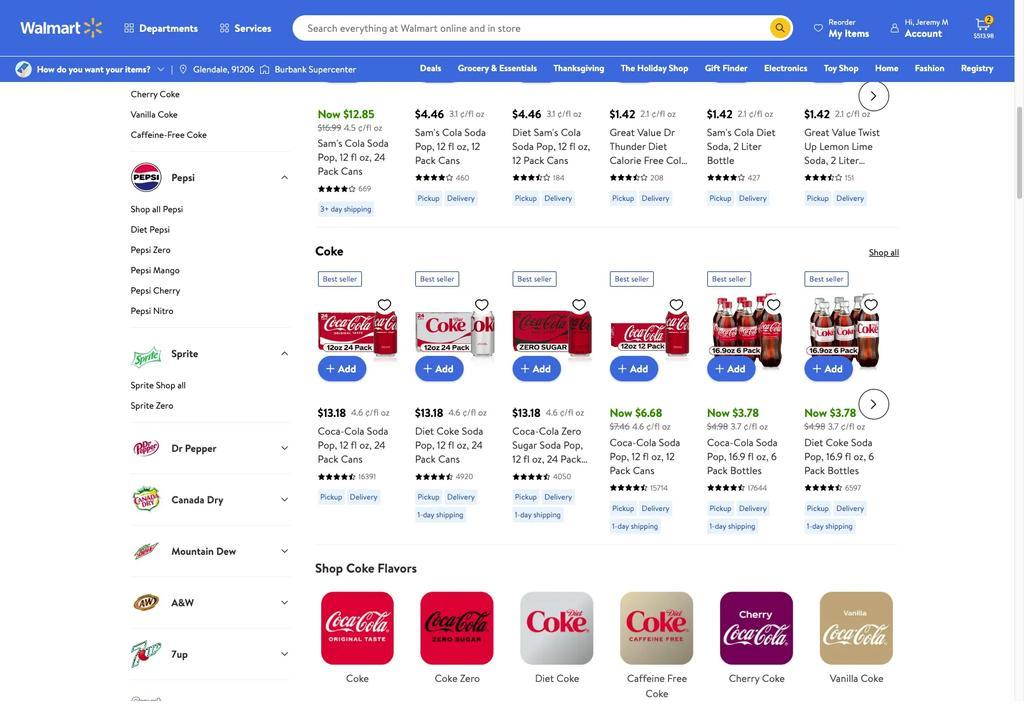 Task type: locate. For each thing, give the bounding box(es) containing it.
coca- inside now $3.78 $4.98 3.7 ¢/fl oz coca-cola soda pop, 16.9 fl oz, 6 pack bottles
[[707, 436, 734, 450]]

fl inside $13.18 4.6 ¢/fl oz diet coke soda pop, 12 fl oz, 24 pack cans
[[448, 439, 454, 453]]

6
[[771, 450, 777, 464], [869, 450, 874, 464]]

dr pepper button
[[131, 423, 290, 474]]

pickup
[[418, 193, 440, 204], [515, 193, 537, 204], [613, 193, 634, 204], [710, 193, 732, 204], [807, 193, 829, 204], [320, 492, 342, 503], [418, 492, 440, 503], [515, 492, 537, 503], [613, 503, 634, 514], [710, 503, 732, 514], [807, 503, 829, 514]]

cans down sugar
[[513, 467, 534, 481]]

shop all
[[870, 247, 900, 259]]

best seller up 'coca-cola zero sugar soda pop, 12 fl oz, 24 pack cans' image
[[518, 274, 552, 285]]

lime
[[852, 139, 873, 153]]

free right caffeine
[[668, 672, 687, 686]]

you
[[69, 63, 83, 76]]

1 value from the left
[[638, 125, 662, 139]]

add to favorites list, coca-cola soda pop, 16.9 fl oz, 6 pack bottles image
[[767, 297, 782, 313]]

1 horizontal spatial coke zero link
[[415, 587, 500, 687]]

$1.42 up the up
[[805, 106, 830, 122]]

dr inside '$1.42 2.1 ¢/fl oz great value dr thunder diet calorie free cola soda, 2 liter bottle'
[[664, 125, 675, 139]]

pack inside "$13.18 4.6 ¢/fl oz coca-cola soda pop, 12 fl oz, 24 pack cans"
[[318, 453, 339, 467]]

12 inside $13.18 4.6 ¢/fl oz diet coke soda pop, 12 fl oz, 24 pack cans
[[437, 439, 446, 453]]

walmart+
[[956, 80, 994, 92]]

best seller up the coca-cola soda pop, 12 fl oz, 12 pack cans image
[[615, 274, 649, 285]]

cola right thunder
[[666, 153, 686, 167]]

burbank
[[275, 63, 307, 76]]

fl inside $4.46 3.1 ¢/fl oz sam's cola soda pop, 12 fl oz, 12 pack cans
[[448, 139, 454, 153]]

 image right 91206
[[260, 63, 270, 76]]

1- for coca-cola soda pop, 12 fl oz, 12 pack cans
[[613, 521, 618, 532]]

seller up coca-cola soda pop, 12 fl oz, 24 pack cans image
[[339, 274, 357, 285]]

3.7 for cola
[[731, 421, 742, 434]]

6 best from the left
[[810, 274, 824, 285]]

1-day shipping down the 6597
[[807, 521, 853, 532]]

24 inside $13.18 4.6 ¢/fl oz coca-cola zero sugar soda pop, 12 fl oz, 24 pack cans
[[547, 453, 558, 467]]

3.1 down grocery
[[449, 107, 458, 120]]

pop, inside now $3.78 $4.98 3.7 ¢/fl oz diet coke soda pop, 16.9 fl oz, 6 pack bottles
[[805, 450, 824, 464]]

a&w button
[[131, 577, 290, 629]]

now inside now $3.78 $4.98 3.7 ¢/fl oz diet coke soda pop, 16.9 fl oz, 6 pack bottles
[[805, 406, 827, 422]]

1 horizontal spatial diet coke link
[[515, 587, 600, 687]]

4 best from the left
[[615, 274, 630, 285]]

pack inside $4.46 3.1 ¢/fl oz sam's cola soda pop, 12 fl oz, 12 pack cans
[[415, 153, 436, 167]]

0 vertical spatial vanilla
[[131, 108, 156, 121]]

best seller up coca-cola soda pop, 16.9 fl oz, 6 pack bottles 'image'
[[712, 274, 747, 285]]

2 vertical spatial free
[[668, 672, 687, 686]]

cans up 669 at the left top of page
[[341, 164, 363, 178]]

$13.18 inside $13.18 4.6 ¢/fl oz coca-cola zero sugar soda pop, 12 fl oz, 24 pack cans
[[513, 406, 541, 422]]

0 horizontal spatial coke zero link
[[131, 67, 290, 85]]

$4.98 for diet
[[805, 421, 826, 434]]

1 horizontal spatial vanilla
[[830, 672, 859, 686]]

1 vertical spatial coke zero link
[[415, 587, 500, 687]]

oz, inside $13.18 4.6 ¢/fl oz coca-cola zero sugar soda pop, 12 fl oz, 24 pack cans
[[532, 453, 545, 467]]

0 vertical spatial dr
[[664, 125, 675, 139]]

registry link
[[956, 61, 1000, 75]]

$4.46 inside $4.46 3.1 ¢/fl oz diet sam's cola soda pop, 12 fl oz, 12 pack cans
[[513, 106, 542, 122]]

2 horizontal spatial $13.18
[[513, 406, 541, 422]]

product group containing now $12.85
[[318, 0, 397, 222]]

1 $4.46 from the left
[[415, 106, 444, 122]]

2 vertical spatial cherry
[[729, 672, 760, 686]]

a&w
[[172, 596, 194, 610]]

2 horizontal spatial soda,
[[805, 153, 829, 167]]

0 horizontal spatial 6
[[771, 450, 777, 464]]

¢/fl
[[460, 107, 474, 120], [558, 107, 571, 120], [652, 107, 665, 120], [749, 107, 763, 120], [847, 107, 860, 120], [358, 122, 372, 134], [365, 407, 379, 419], [463, 407, 476, 419], [560, 407, 574, 419], [647, 421, 660, 434], [744, 421, 758, 434], [841, 421, 855, 434]]

oz inside $13.18 4.6 ¢/fl oz coca-cola zero sugar soda pop, 12 fl oz, 24 pack cans
[[576, 407, 584, 419]]

$4.46 for sam's
[[415, 106, 444, 122]]

pepsi for pepsi nitro
[[131, 305, 151, 318]]

0 horizontal spatial all
[[152, 203, 161, 216]]

value left twist
[[832, 125, 856, 139]]

shipping for coca-cola soda pop, 12 fl oz, 12 pack cans
[[631, 521, 658, 532]]

1 horizontal spatial free
[[644, 153, 664, 167]]

sprite zero link
[[131, 400, 290, 423]]

4920
[[456, 472, 473, 483]]

pepsi inside diet pepsi link
[[150, 223, 170, 236]]

1 vertical spatial cherry
[[153, 284, 180, 297]]

1 vertical spatial vanilla coke link
[[815, 587, 899, 687]]

search icon image
[[776, 23, 786, 33]]

1 horizontal spatial 16.9
[[827, 450, 843, 464]]

¢/fl inside $13.18 4.6 ¢/fl oz coca-cola zero sugar soda pop, 12 fl oz, 24 pack cans
[[560, 407, 574, 419]]

free inside caffeine free coke
[[668, 672, 687, 686]]

6597
[[845, 483, 862, 494]]

best seller up coca-cola soda pop, 12 fl oz, 24 pack cans image
[[323, 274, 357, 285]]

shipping for coca-cola soda pop, 16.9 fl oz, 6 pack bottles
[[728, 521, 756, 532]]

day
[[331, 204, 342, 215], [423, 510, 435, 521], [521, 510, 532, 521], [618, 521, 629, 532], [715, 521, 727, 532], [813, 521, 824, 532]]

calorie
[[610, 153, 642, 167]]

sprite for sprite
[[172, 347, 198, 361]]

the holiday shop
[[621, 62, 689, 74]]

$4.46 inside $4.46 3.1 ¢/fl oz sam's cola soda pop, 12 fl oz, 12 pack cans
[[415, 106, 444, 122]]

2 vertical spatial sprite
[[131, 400, 154, 412]]

dr left pepper on the left
[[172, 441, 183, 455]]

pepper
[[185, 441, 217, 455]]

0 horizontal spatial coke zero
[[131, 67, 170, 80]]

best seller up diet coke soda pop, 16.9 fl oz, 6 pack bottles image
[[810, 274, 844, 285]]

seller up 'coca-cola zero sugar soda pop, 12 fl oz, 24 pack cans' image
[[534, 274, 552, 285]]

best seller up diet coke soda pop, 12 fl oz, 24 pack cans "image"
[[420, 274, 455, 285]]

delivery down '208' on the right top
[[642, 193, 670, 204]]

product group
[[318, 0, 397, 222], [415, 0, 495, 222], [513, 0, 592, 222], [610, 0, 690, 222], [707, 0, 787, 222], [805, 0, 884, 222], [318, 267, 397, 540], [415, 267, 495, 540], [513, 267, 592, 540], [610, 267, 690, 540], [707, 267, 787, 540], [805, 267, 884, 540]]

diet inside $13.18 4.6 ¢/fl oz diet coke soda pop, 12 fl oz, 24 pack cans
[[415, 425, 434, 439]]

great value dr thunder diet calorie free cola soda, 2 liter bottle image
[[610, 0, 690, 73]]

thanksgiving link
[[548, 61, 610, 75]]

1 vertical spatial vanilla
[[830, 672, 859, 686]]

1 horizontal spatial $13.18
[[415, 406, 444, 422]]

3 best seller from the left
[[518, 274, 552, 285]]

2.1 down finder
[[738, 107, 747, 120]]

seller up diet coke soda pop, 12 fl oz, 24 pack cans "image"
[[437, 274, 455, 285]]

bottles up 17644
[[731, 464, 762, 478]]

1 vertical spatial next slide for product carousel list image
[[859, 389, 889, 420]]

items
[[845, 26, 870, 40]]

0 vertical spatial diet coke link
[[131, 47, 290, 65]]

0 horizontal spatial vanilla coke
[[131, 108, 178, 121]]

1 horizontal spatial $4.46
[[513, 106, 542, 122]]

2 horizontal spatial 2.1
[[835, 107, 844, 120]]

1 horizontal spatial coke zero
[[435, 672, 480, 686]]

best seller for coca-cola zero sugar soda pop, 12 fl oz, 24 pack cans
[[518, 274, 552, 285]]

1 6 from the left
[[771, 450, 777, 464]]

grocery
[[458, 62, 489, 74]]

2 $3.78 from the left
[[830, 406, 857, 422]]

12 inside $13.18 4.6 ¢/fl oz coca-cola zero sugar soda pop, 12 fl oz, 24 pack cans
[[513, 453, 521, 467]]

canada dry
[[172, 493, 223, 507]]

2.1
[[641, 107, 650, 120], [738, 107, 747, 120], [835, 107, 844, 120]]

0 vertical spatial all
[[152, 203, 161, 216]]

pepsi down pepsi zero
[[131, 264, 151, 277]]

2 seller from the left
[[437, 274, 455, 285]]

shipping down 4920
[[436, 510, 464, 521]]

3 $1.42 from the left
[[805, 106, 830, 122]]

2 3.1 from the left
[[547, 107, 556, 120]]

best up coca-cola soda pop, 16.9 fl oz, 6 pack bottles 'image'
[[712, 274, 727, 285]]

4 seller from the left
[[632, 274, 649, 285]]

delivery for great value twist up lemon lime soda, 2 liter bottle
[[837, 193, 865, 204]]

$1.42 for sam's cola diet soda, 2 liter bottle
[[707, 106, 733, 122]]

$1.42 inside $1.42 2.1 ¢/fl oz great value twist up lemon lime soda, 2 liter bottle
[[805, 106, 830, 122]]

liter inside $1.42 2.1 ¢/fl oz great value twist up lemon lime soda, 2 liter bottle
[[839, 153, 859, 167]]

3 seller from the left
[[534, 274, 552, 285]]

great for thunder
[[610, 125, 635, 139]]

5 best seller from the left
[[712, 274, 747, 285]]

1 vertical spatial sprite
[[131, 379, 154, 392]]

delivery for great value dr thunder diet calorie free cola soda, 2 liter bottle
[[642, 193, 670, 204]]

2 bottles from the left
[[828, 464, 859, 478]]

$1.42 2.1 ¢/fl oz great value twist up lemon lime soda, 2 liter bottle
[[805, 106, 880, 181]]

0 horizontal spatial great
[[610, 125, 635, 139]]

0 horizontal spatial free
[[167, 129, 185, 141]]

delivery down 427
[[740, 193, 767, 204]]

coke zero inside list
[[435, 672, 480, 686]]

now inside 'now $12.85 $16.99 4.5 ¢/fl oz sam's cola soda pop, 12 fl oz, 24 pack cans'
[[318, 106, 341, 122]]

2 great from the left
[[805, 125, 830, 139]]

value
[[638, 125, 662, 139], [832, 125, 856, 139]]

Search search field
[[293, 15, 793, 41]]

oz inside $1.42 2.1 ¢/fl oz great value twist up lemon lime soda, 2 liter bottle
[[862, 107, 871, 120]]

24 up 4050
[[547, 453, 558, 467]]

diet coke
[[131, 47, 170, 60], [535, 672, 580, 686]]

1 horizontal spatial liter
[[742, 139, 762, 153]]

$13.18 4.6 ¢/fl oz diet coke soda pop, 12 fl oz, 24 pack cans
[[415, 406, 487, 467]]

0 vertical spatial cherry coke link
[[131, 88, 290, 106]]

0 horizontal spatial $3.78
[[733, 406, 759, 422]]

pickup for sam's cola soda pop, 12 fl oz, 12 pack cans
[[418, 193, 440, 204]]

24 up "16391"
[[374, 439, 386, 453]]

sprite zero
[[131, 400, 173, 412]]

2 16.9 from the left
[[827, 450, 843, 464]]

0 horizontal spatial bottles
[[731, 464, 762, 478]]

pickup for great value twist up lemon lime soda, 2 liter bottle
[[807, 193, 829, 204]]

1 vertical spatial cherry coke link
[[715, 587, 800, 687]]

0 vertical spatial diet coke
[[131, 47, 170, 60]]

seller for coca-cola soda pop, 12 fl oz, 24 pack cans
[[339, 274, 357, 285]]

cans up "16391"
[[341, 453, 363, 467]]

2 inside $1.42 2.1 ¢/fl oz great value twist up lemon lime soda, 2 liter bottle
[[831, 153, 837, 167]]

dry
[[207, 493, 223, 507]]

0 horizontal spatial 3.7
[[731, 421, 742, 434]]

¢/fl inside "$13.18 4.6 ¢/fl oz coca-cola soda pop, 12 fl oz, 24 pack cans"
[[365, 407, 379, 419]]

shipping for coca-cola zero sugar soda pop, 12 fl oz, 24 pack cans
[[534, 510, 561, 521]]

0 vertical spatial vanilla coke
[[131, 108, 178, 121]]

diet pepsi
[[131, 223, 170, 236]]

shipping down 4050
[[534, 510, 561, 521]]

427
[[748, 172, 761, 183]]

delivery down 4920
[[447, 492, 475, 503]]

2 6 from the left
[[869, 450, 874, 464]]

pack inside now $3.78 $4.98 3.7 ¢/fl oz coca-cola soda pop, 16.9 fl oz, 6 pack bottles
[[707, 464, 728, 478]]

4.5
[[344, 122, 356, 134]]

2 horizontal spatial liter
[[839, 153, 859, 167]]

soda inside now $3.78 $4.98 3.7 ¢/fl oz diet coke soda pop, 16.9 fl oz, 6 pack bottles
[[851, 436, 873, 450]]

1 vertical spatial diet coke
[[535, 672, 580, 686]]

$6.68
[[635, 406, 663, 422]]

mango
[[153, 264, 180, 277]]

cans up 460
[[438, 153, 460, 167]]

debit
[[918, 80, 939, 92]]

2.1 inside $1.42 2.1 ¢/fl oz great value twist up lemon lime soda, 2 liter bottle
[[835, 107, 844, 120]]

pack inside now $6.68 $7.46 4.6 ¢/fl oz coca-cola soda pop, 12 fl oz, 12 pack cans
[[610, 464, 631, 478]]

1-day shipping down 17644
[[710, 521, 756, 532]]

2 $1.42 from the left
[[707, 106, 733, 122]]

cans up 184
[[547, 153, 569, 167]]

3.1 down thanksgiving
[[547, 107, 556, 120]]

2 inside $1.42 2.1 ¢/fl oz sam's cola diet soda, 2 liter bottle
[[734, 139, 739, 153]]

 image left how
[[15, 61, 32, 78]]

2 inside "2 $513.98"
[[987, 14, 991, 25]]

sam's
[[415, 125, 440, 139], [534, 125, 559, 139], [707, 125, 732, 139], [318, 136, 342, 150]]

now for now $12.85
[[318, 106, 341, 122]]

1 $4.98 from the left
[[707, 421, 728, 434]]

0 horizontal spatial soda,
[[610, 167, 634, 181]]

$4.46 down deals link
[[415, 106, 444, 122]]

diet inside list
[[535, 672, 554, 686]]

seller up the coca-cola soda pop, 12 fl oz, 12 pack cans image
[[632, 274, 649, 285]]

free for caffeine-
[[167, 129, 185, 141]]

coca-cola zero sugar soda pop, 12 fl oz, 24 pack cans image
[[513, 292, 592, 372]]

value up calorie
[[638, 125, 662, 139]]

shipping down 15714
[[631, 521, 658, 532]]

24 down $12.85
[[374, 150, 386, 164]]

1 vertical spatial vanilla coke
[[830, 672, 884, 686]]

bottles
[[731, 464, 762, 478], [828, 464, 859, 478]]

soda
[[465, 125, 486, 139], [367, 136, 389, 150], [513, 139, 534, 153], [367, 425, 388, 439], [462, 425, 483, 439], [659, 436, 681, 450], [756, 436, 778, 450], [851, 436, 873, 450], [540, 439, 561, 453]]

4.6 inside "$13.18 4.6 ¢/fl oz coca-cola soda pop, 12 fl oz, 24 pack cans"
[[351, 407, 363, 419]]

1 $3.78 from the left
[[733, 406, 759, 422]]

0 horizontal spatial $1.42
[[610, 106, 636, 122]]

sam's cola soda pop, 12 fl oz, 12 pack cans image
[[415, 0, 495, 73]]

pickup for sam's cola diet soda, 2 liter bottle
[[710, 193, 732, 204]]

pepsi inside pepsi dropdown button
[[172, 170, 195, 184]]

glendale,
[[193, 63, 229, 76]]

cola right sugar
[[539, 425, 559, 439]]

free up '208' on the right top
[[644, 153, 664, 167]]

16.9 inside now $3.78 $4.98 3.7 ¢/fl oz coca-cola soda pop, 16.9 fl oz, 6 pack bottles
[[729, 450, 746, 464]]

1 horizontal spatial $3.78
[[830, 406, 857, 422]]

coca-cola soda pop, 16.9 fl oz, 6 pack bottles image
[[707, 292, 787, 372]]

1 horizontal spatial vanilla coke
[[830, 672, 884, 686]]

delivery
[[447, 193, 475, 204], [545, 193, 572, 204], [642, 193, 670, 204], [740, 193, 767, 204], [837, 193, 865, 204], [350, 492, 378, 503], [447, 492, 475, 503], [545, 492, 572, 503], [642, 503, 670, 514], [740, 503, 767, 514], [837, 503, 865, 514]]

great
[[610, 125, 635, 139], [805, 125, 830, 139]]

liter up 427
[[742, 139, 762, 153]]

best up 'coca-cola zero sugar soda pop, 12 fl oz, 24 pack cans' image
[[518, 274, 532, 285]]

seller for coca-cola soda pop, 16.9 fl oz, 6 pack bottles
[[729, 274, 747, 285]]

fashion link
[[910, 61, 951, 75]]

2.1 for twist
[[835, 107, 844, 120]]

5 seller from the left
[[729, 274, 747, 285]]

1- for diet coke soda pop, 12 fl oz, 24 pack cans
[[418, 510, 423, 521]]

pepsi down diet pepsi
[[131, 244, 151, 256]]

0 horizontal spatial 3.1
[[449, 107, 458, 120]]

value for diet
[[638, 125, 662, 139]]

$12.85
[[343, 106, 375, 122]]

great for up
[[805, 125, 830, 139]]

sprite for sprite zero
[[131, 400, 154, 412]]

0 horizontal spatial bottle
[[610, 181, 637, 195]]

2 horizontal spatial bottle
[[805, 167, 832, 181]]

coke zero
[[131, 67, 170, 80], [435, 672, 480, 686]]

0 vertical spatial coke zero
[[131, 67, 170, 80]]

$13.18 for coca-cola zero sugar soda pop, 12 fl oz, 24 pack cans
[[513, 406, 541, 422]]

2 2.1 from the left
[[738, 107, 747, 120]]

pepsi down shop all pepsi
[[150, 223, 170, 236]]

0 vertical spatial cherry coke
[[131, 88, 180, 101]]

diet coke link
[[131, 47, 290, 65], [515, 587, 600, 687]]

pickup for coca-cola zero sugar soda pop, 12 fl oz, 24 pack cans
[[515, 492, 537, 503]]

2.1 up thunder
[[641, 107, 650, 120]]

pepsi for pepsi cherry
[[131, 284, 151, 297]]

$16.99
[[318, 122, 342, 134]]

1 vertical spatial free
[[644, 153, 664, 167]]

$513.98
[[974, 31, 994, 40]]

¢/fl inside $1.42 2.1 ¢/fl oz sam's cola diet soda, 2 liter bottle
[[749, 107, 763, 120]]

burbank supercenter
[[275, 63, 356, 76]]

cola up 427
[[734, 125, 754, 139]]

pepsi left nitro
[[131, 305, 151, 318]]

1-day shipping down 4920
[[418, 510, 464, 521]]

next slide for product carousel list image
[[859, 81, 889, 111], [859, 389, 889, 420]]

want
[[85, 63, 104, 76]]

add to cart image
[[615, 62, 630, 78], [712, 62, 728, 78], [420, 362, 436, 377], [712, 362, 728, 377]]

1 3.7 from the left
[[731, 421, 742, 434]]

best up coca-cola soda pop, 12 fl oz, 24 pack cans image
[[323, 274, 338, 285]]

2 best from the left
[[420, 274, 435, 285]]

$13.18 4.6 ¢/fl oz coca-cola zero sugar soda pop, 12 fl oz, 24 pack cans
[[513, 406, 584, 481]]

1 vertical spatial all
[[891, 247, 900, 259]]

1 horizontal spatial all
[[177, 379, 186, 392]]

2 horizontal spatial all
[[891, 247, 900, 259]]

1 horizontal spatial bottles
[[828, 464, 859, 478]]

delivery down 17644
[[740, 503, 767, 514]]

1 horizontal spatial 3.1
[[547, 107, 556, 120]]

dr right thunder
[[664, 125, 675, 139]]

$3.78 inside now $3.78 $4.98 3.7 ¢/fl oz diet coke soda pop, 16.9 fl oz, 6 pack bottles
[[830, 406, 857, 422]]

0 horizontal spatial $4.46
[[415, 106, 444, 122]]

0 horizontal spatial 2.1
[[641, 107, 650, 120]]

¢/fl inside 'now $12.85 $16.99 4.5 ¢/fl oz sam's cola soda pop, 12 fl oz, 24 pack cans'
[[358, 122, 372, 134]]

1 best from the left
[[323, 274, 338, 285]]

3 best from the left
[[518, 274, 532, 285]]

mountain dew
[[172, 545, 236, 559]]

cola up |
[[154, 27, 172, 39]]

pepsi inside pepsi zero link
[[131, 244, 151, 256]]

 image
[[178, 64, 188, 74]]

1 vertical spatial dr
[[172, 441, 183, 455]]

delivery down 4050
[[545, 492, 572, 503]]

0 vertical spatial vanilla coke link
[[131, 108, 290, 126]]

diet sam's cola soda pop, 12 fl oz, 12 pack cans image
[[513, 0, 592, 73]]

seller up diet coke soda pop, 16.9 fl oz, 6 pack bottles image
[[826, 274, 844, 285]]

24 inside 'now $12.85 $16.99 4.5 ¢/fl oz sam's cola soda pop, 12 fl oz, 24 pack cans'
[[374, 150, 386, 164]]

liter right calorie
[[644, 167, 665, 181]]

delivery down 15714
[[642, 503, 670, 514]]

4050
[[553, 472, 571, 483]]

seller for coca-cola soda pop, 12 fl oz, 12 pack cans
[[632, 274, 649, 285]]

pack
[[415, 153, 436, 167], [524, 153, 545, 167], [318, 164, 339, 178], [318, 453, 339, 467], [415, 453, 436, 467], [561, 453, 582, 467], [610, 464, 631, 478], [707, 464, 728, 478], [805, 464, 825, 478]]

$13.18 inside $13.18 4.6 ¢/fl oz diet coke soda pop, 12 fl oz, 24 pack cans
[[415, 406, 444, 422]]

oz, inside $13.18 4.6 ¢/fl oz diet coke soda pop, 12 fl oz, 24 pack cans
[[457, 439, 469, 453]]

delivery down "16391"
[[350, 492, 378, 503]]

now $3.78 $4.98 3.7 ¢/fl oz diet coke soda pop, 16.9 fl oz, 6 pack bottles
[[805, 406, 874, 478]]

$1.42 inside '$1.42 2.1 ¢/fl oz great value dr thunder diet calorie free cola soda, 2 liter bottle'
[[610, 106, 636, 122]]

cans inside $4.46 3.1 ¢/fl oz sam's cola soda pop, 12 fl oz, 12 pack cans
[[438, 153, 460, 167]]

delivery for diet coke soda pop, 12 fl oz, 24 pack cans
[[447, 492, 475, 503]]

cola inside 'now $12.85 $16.99 4.5 ¢/fl oz sam's cola soda pop, 12 fl oz, 24 pack cans'
[[345, 136, 365, 150]]

home
[[876, 62, 899, 74]]

now inside now $3.78 $4.98 3.7 ¢/fl oz coca-cola soda pop, 16.9 fl oz, 6 pack bottles
[[707, 406, 730, 422]]

pepsi up pepsi nitro
[[131, 284, 151, 297]]

$4.98
[[707, 421, 728, 434], [805, 421, 826, 434]]

$1.42 down gift finder link
[[707, 106, 733, 122]]

1 great from the left
[[610, 125, 635, 139]]

bottles up the 6597
[[828, 464, 859, 478]]

pepsi for pepsi mango
[[131, 264, 151, 277]]

 image
[[15, 61, 32, 78], [260, 63, 270, 76]]

0 horizontal spatial value
[[638, 125, 662, 139]]

delivery down 460
[[447, 193, 475, 204]]

pepsi for pepsi
[[172, 170, 195, 184]]

value for lemon
[[832, 125, 856, 139]]

diet coke soda pop, 12 fl oz, 24 pack cans image
[[415, 292, 495, 372]]

1 horizontal spatial $4.98
[[805, 421, 826, 434]]

2 value from the left
[[832, 125, 856, 139]]

1-day shipping down 15714
[[613, 521, 658, 532]]

sprite down sprite shop all on the left bottom
[[131, 400, 154, 412]]

cans up 15714
[[633, 464, 655, 478]]

cola up 184
[[561, 125, 581, 139]]

3 $13.18 from the left
[[513, 406, 541, 422]]

cola up "16391"
[[344, 425, 365, 439]]

soda, inside $1.42 2.1 ¢/fl oz sam's cola diet soda, 2 liter bottle
[[707, 139, 731, 153]]

0 horizontal spatial 16.9
[[729, 450, 746, 464]]

1 horizontal spatial 6
[[869, 450, 874, 464]]

cola down 4.5
[[345, 136, 365, 150]]

seller up coca-cola soda pop, 16.9 fl oz, 6 pack bottles 'image'
[[729, 274, 747, 285]]

cola inside '$1.42 2.1 ¢/fl oz great value dr thunder diet calorie free cola soda, 2 liter bottle'
[[666, 153, 686, 167]]

pickup for coca-cola soda pop, 12 fl oz, 12 pack cans
[[613, 503, 634, 514]]

1 2.1 from the left
[[641, 107, 650, 120]]

12 inside 'now $12.85 $16.99 4.5 ¢/fl oz sam's cola soda pop, 12 fl oz, 24 pack cans'
[[340, 150, 349, 164]]

1 horizontal spatial 2.1
[[738, 107, 747, 120]]

all for shop all pepsi
[[152, 203, 161, 216]]

1 best seller from the left
[[323, 274, 357, 285]]

$3.78 for coke
[[830, 406, 857, 422]]

0 vertical spatial sprite
[[172, 347, 198, 361]]

oz, inside "$13.18 4.6 ¢/fl oz coca-cola soda pop, 12 fl oz, 24 pack cans"
[[360, 439, 372, 453]]

1 16.9 from the left
[[729, 450, 746, 464]]

delivery down the "151"
[[837, 193, 865, 204]]

oz, inside $4.46 3.1 ¢/fl oz diet sam's cola soda pop, 12 fl oz, 12 pack cans
[[578, 139, 591, 153]]

diet inside now $3.78 $4.98 3.7 ¢/fl oz diet coke soda pop, 16.9 fl oz, 6 pack bottles
[[805, 436, 824, 450]]

pepsi up shop all pepsi
[[172, 170, 195, 184]]

$13.18
[[318, 406, 346, 422], [415, 406, 444, 422], [513, 406, 541, 422]]

1 horizontal spatial 3.7
[[828, 421, 839, 434]]

fl inside now $3.78 $4.98 3.7 ¢/fl oz diet coke soda pop, 16.9 fl oz, 6 pack bottles
[[845, 450, 852, 464]]

cola down $6.68
[[637, 436, 657, 450]]

sprite up sprite shop all on the left bottom
[[172, 347, 198, 361]]

0 horizontal spatial  image
[[15, 61, 32, 78]]

cans inside 'now $12.85 $16.99 4.5 ¢/fl oz sam's cola soda pop, 12 fl oz, 24 pack cans'
[[341, 164, 363, 178]]

2 $4.46 from the left
[[513, 106, 542, 122]]

best up the coca-cola soda pop, 12 fl oz, 12 pack cans image
[[615, 274, 630, 285]]

soda inside now $3.78 $4.98 3.7 ¢/fl oz coca-cola soda pop, 16.9 fl oz, 6 pack bottles
[[756, 436, 778, 450]]

sprite shop all link
[[131, 379, 290, 397]]

1 horizontal spatial dr
[[664, 125, 675, 139]]

1 horizontal spatial bottle
[[707, 153, 735, 167]]

cherry inside pepsi cherry link
[[153, 284, 180, 297]]

delivery for sam's cola diet soda, 2 liter bottle
[[740, 193, 767, 204]]

0 horizontal spatial liter
[[644, 167, 665, 181]]

oz, inside $4.46 3.1 ¢/fl oz sam's cola soda pop, 12 fl oz, 12 pack cans
[[457, 139, 469, 153]]

shipping down 17644
[[728, 521, 756, 532]]

pepsi cherry
[[131, 284, 180, 297]]

now $3.78 $4.98 3.7 ¢/fl oz coca-cola soda pop, 16.9 fl oz, 6 pack bottles
[[707, 406, 778, 478]]

$1.42 up thunder
[[610, 106, 636, 122]]

1-day shipping
[[418, 510, 464, 521], [515, 510, 561, 521], [613, 521, 658, 532], [710, 521, 756, 532], [807, 521, 853, 532]]

2 horizontal spatial free
[[668, 672, 687, 686]]

0 horizontal spatial $4.98
[[707, 421, 728, 434]]

grocery & essentials link
[[452, 61, 543, 75]]

2 next slide for product carousel list image from the top
[[859, 389, 889, 420]]

pepsi mango link
[[131, 264, 290, 282]]

diet inside $1.42 2.1 ¢/fl oz sam's cola diet soda, 2 liter bottle
[[757, 125, 776, 139]]

value inside '$1.42 2.1 ¢/fl oz great value dr thunder diet calorie free cola soda, 2 liter bottle'
[[638, 125, 662, 139]]

0 vertical spatial coke zero link
[[131, 67, 290, 85]]

your
[[106, 63, 123, 76]]

seller for diet coke soda pop, 12 fl oz, 24 pack cans
[[437, 274, 455, 285]]

all
[[152, 203, 161, 216], [891, 247, 900, 259], [177, 379, 186, 392]]

next slide for product carousel list image for $3.78
[[859, 389, 889, 420]]

diet inside diet pepsi link
[[131, 223, 147, 236]]

oz inside $4.46 3.1 ¢/fl oz diet sam's cola soda pop, 12 fl oz, 12 pack cans
[[573, 107, 582, 120]]

bottles for cola
[[731, 464, 762, 478]]

1 horizontal spatial $1.42
[[707, 106, 733, 122]]

1 horizontal spatial cherry coke
[[729, 672, 785, 686]]

2 best seller from the left
[[420, 274, 455, 285]]

2.1 for dr
[[641, 107, 650, 120]]

2 $4.98 from the left
[[805, 421, 826, 434]]

cola up 460
[[442, 125, 462, 139]]

fl
[[448, 139, 454, 153], [570, 139, 576, 153], [351, 150, 357, 164], [351, 439, 357, 453], [448, 439, 454, 453], [643, 450, 649, 464], [748, 450, 754, 464], [845, 450, 852, 464], [524, 453, 530, 467]]

cherry
[[131, 88, 158, 101], [153, 284, 180, 297], [729, 672, 760, 686]]

$4.46
[[415, 106, 444, 122], [513, 106, 542, 122]]

cans up 4920
[[438, 453, 460, 467]]

0 vertical spatial free
[[167, 129, 185, 141]]

$4.98 inside now $3.78 $4.98 3.7 ¢/fl oz coca-cola soda pop, 16.9 fl oz, 6 pack bottles
[[707, 421, 728, 434]]

pack inside $4.46 3.1 ¢/fl oz diet sam's cola soda pop, 12 fl oz, 12 pack cans
[[524, 153, 545, 167]]

great up calorie
[[610, 125, 635, 139]]

|
[[171, 63, 173, 76]]

best up diet coke soda pop, 12 fl oz, 24 pack cans "image"
[[420, 274, 435, 285]]

4.6 for coca-cola zero sugar soda pop, 12 fl oz, 24 pack cans
[[546, 407, 558, 419]]

canada dry button
[[131, 474, 290, 526]]

6 for coke
[[869, 450, 874, 464]]

0 vertical spatial next slide for product carousel list image
[[859, 81, 889, 111]]

0 horizontal spatial $13.18
[[318, 406, 346, 422]]

1 $13.18 from the left
[[318, 406, 346, 422]]

cola inside $13.18 4.6 ¢/fl oz coca-cola zero sugar soda pop, 12 fl oz, 24 pack cans
[[539, 425, 559, 439]]

15714
[[651, 483, 668, 494]]

1 vertical spatial coke zero
[[435, 672, 480, 686]]

liter up the "151"
[[839, 153, 859, 167]]

sprite up "sprite zero"
[[131, 379, 154, 392]]

$4.46 down essentials
[[513, 106, 542, 122]]

24 up 4920
[[472, 439, 483, 453]]

great left the lime at right
[[805, 125, 830, 139]]

mountain
[[172, 545, 214, 559]]

pepsi nitro link
[[131, 305, 290, 328]]

value inside $1.42 2.1 ¢/fl oz great value twist up lemon lime soda, 2 liter bottle
[[832, 125, 856, 139]]

2
[[987, 14, 991, 25], [734, 139, 739, 153], [831, 153, 837, 167], [636, 167, 642, 181]]

day for coca-cola zero sugar soda pop, 12 fl oz, 24 pack cans
[[521, 510, 532, 521]]

pickup for diet coke soda pop, 12 fl oz, 24 pack cans
[[418, 492, 440, 503]]

cola
[[154, 27, 172, 39], [442, 125, 462, 139], [561, 125, 581, 139], [734, 125, 754, 139], [345, 136, 365, 150], [666, 153, 686, 167], [344, 425, 365, 439], [539, 425, 559, 439], [637, 436, 657, 450], [734, 436, 754, 450]]

1 horizontal spatial soda,
[[707, 139, 731, 153]]

add
[[338, 63, 356, 77], [436, 63, 454, 77], [533, 63, 551, 77], [630, 63, 649, 77], [728, 63, 746, 77], [825, 63, 843, 77], [338, 362, 356, 376], [436, 362, 454, 376], [533, 362, 551, 376], [630, 362, 649, 376], [728, 362, 746, 376], [825, 362, 843, 376]]

now
[[318, 106, 341, 122], [610, 406, 633, 422], [707, 406, 730, 422], [805, 406, 827, 422]]

4 best seller from the left
[[615, 274, 649, 285]]

1 horizontal spatial diet coke
[[535, 672, 580, 686]]

delivery down 184
[[545, 193, 572, 204]]

product group containing now $6.68
[[610, 267, 690, 540]]

1-day shipping for coca-cola soda pop, 12 fl oz, 12 pack cans
[[613, 521, 658, 532]]

1 vertical spatial cherry coke
[[729, 672, 785, 686]]

1 horizontal spatial value
[[832, 125, 856, 139]]

5 best from the left
[[712, 274, 727, 285]]

pepsi up diet pepsi
[[163, 203, 183, 216]]

0 horizontal spatial dr
[[172, 441, 183, 455]]

6 inside now $3.78 $4.98 3.7 ¢/fl oz diet coke soda pop, 16.9 fl oz, 6 pack bottles
[[869, 450, 874, 464]]

2.1 up 'lemon'
[[835, 107, 844, 120]]

4.6
[[351, 407, 363, 419], [449, 407, 461, 419], [546, 407, 558, 419], [633, 421, 644, 434]]

1 seller from the left
[[339, 274, 357, 285]]

0 horizontal spatial cherry coke link
[[131, 88, 290, 106]]

1-day shipping down 4050
[[515, 510, 561, 521]]

free up pepsi dropdown button
[[167, 129, 185, 141]]

0 horizontal spatial diet coke link
[[131, 47, 290, 65]]

1 bottles from the left
[[731, 464, 762, 478]]

pepsi inside pepsi cherry link
[[131, 284, 151, 297]]

3 2.1 from the left
[[835, 107, 844, 120]]

delivery down the 6597
[[837, 503, 865, 514]]

2 horizontal spatial $1.42
[[805, 106, 830, 122]]

2 3.7 from the left
[[828, 421, 839, 434]]

cola up 17644
[[734, 436, 754, 450]]

sam's inside $4.46 3.1 ¢/fl oz sam's cola soda pop, 12 fl oz, 12 pack cans
[[415, 125, 440, 139]]

1 $1.42 from the left
[[610, 106, 636, 122]]

diet coke soda pop, 16.9 fl oz, 6 pack bottles image
[[805, 292, 884, 372]]

2 $13.18 from the left
[[415, 406, 444, 422]]

best up diet coke soda pop, 16.9 fl oz, 6 pack bottles image
[[810, 274, 824, 285]]

list
[[308, 577, 907, 702]]

1 horizontal spatial great
[[805, 125, 830, 139]]

24 inside "$13.18 4.6 ¢/fl oz coca-cola soda pop, 12 fl oz, 24 pack cans"
[[374, 439, 386, 453]]

add to favorites list, coca-cola soda pop, 12 fl oz, 12 pack cans image
[[669, 297, 684, 313]]

dew
[[216, 545, 236, 559]]

0 horizontal spatial vanilla
[[131, 108, 156, 121]]

1 horizontal spatial  image
[[260, 63, 270, 76]]

cans inside $13.18 4.6 ¢/fl oz diet coke soda pop, 12 fl oz, 24 pack cans
[[438, 453, 460, 467]]

16.9
[[729, 450, 746, 464], [827, 450, 843, 464]]

bottle inside '$1.42 2.1 ¢/fl oz great value dr thunder diet calorie free cola soda, 2 liter bottle'
[[610, 181, 637, 195]]

1 next slide for product carousel list image from the top
[[859, 81, 889, 111]]

add to cart image
[[323, 62, 338, 78], [420, 62, 436, 78], [518, 62, 533, 78], [810, 62, 825, 78], [323, 362, 338, 377], [518, 362, 533, 377], [615, 362, 630, 377], [810, 362, 825, 377]]

pepsi for pepsi zero
[[131, 244, 151, 256]]

3.7
[[731, 421, 742, 434], [828, 421, 839, 434]]

1 3.1 from the left
[[449, 107, 458, 120]]

cola inside now $6.68 $7.46 4.6 ¢/fl oz coca-cola soda pop, 12 fl oz, 12 pack cans
[[637, 436, 657, 450]]



Task type: vqa. For each thing, say whether or not it's contained in the screenshot.
fl in the $4.46 3.1 ¢/fl oz Diet Sam's Cola Soda Pop, 12 fl oz, 12 Pack Cans
yes



Task type: describe. For each thing, give the bounding box(es) containing it.
sam's cola soda pop, 12 fl oz, 24 pack cans image
[[318, 0, 397, 73]]

$13.18 for coca-cola soda pop, 12 fl oz, 24 pack cans
[[318, 406, 346, 422]]

coca-cola link
[[131, 27, 290, 45]]

oz inside now $3.78 $4.98 3.7 ¢/fl oz coca-cola soda pop, 16.9 fl oz, 6 pack bottles
[[760, 421, 768, 434]]

$1.42 for great value dr thunder diet calorie free cola soda, 2 liter bottle
[[610, 106, 636, 122]]

coca-cola soda pop, 12 fl oz, 12 pack cans image
[[610, 292, 690, 372]]

4.6 for diet coke soda pop, 12 fl oz, 24 pack cans
[[449, 407, 461, 419]]

coke inside now $3.78 $4.98 3.7 ¢/fl oz diet coke soda pop, 16.9 fl oz, 6 pack bottles
[[826, 436, 849, 450]]

$13.18 for diet coke soda pop, 12 fl oz, 24 pack cans
[[415, 406, 444, 422]]

supercenter
[[309, 63, 356, 76]]

pop, inside $13.18 4.6 ¢/fl oz coca-cola zero sugar soda pop, 12 fl oz, 24 pack cans
[[564, 439, 583, 453]]

cola inside $1.42 2.1 ¢/fl oz sam's cola diet soda, 2 liter bottle
[[734, 125, 754, 139]]

1 horizontal spatial vanilla coke link
[[815, 587, 899, 687]]

bottles for coke
[[828, 464, 859, 478]]

dr inside dr pepper dropdown button
[[172, 441, 183, 455]]

$1.42 for great value twist up lemon lime soda, 2 liter bottle
[[805, 106, 830, 122]]

delivery for coca-cola zero sugar soda pop, 12 fl oz, 24 pack cans
[[545, 492, 572, 503]]

how
[[37, 63, 55, 76]]

delivery for sam's cola soda pop, 12 fl oz, 12 pack cans
[[447, 193, 475, 204]]

list containing coke
[[308, 577, 907, 702]]

24 inside $13.18 4.6 ¢/fl oz diet coke soda pop, 12 fl oz, 24 pack cans
[[472, 439, 483, 453]]

now $12.85 $16.99 4.5 ¢/fl oz sam's cola soda pop, 12 fl oz, 24 pack cans
[[318, 106, 389, 178]]

pop, inside now $3.78 $4.98 3.7 ¢/fl oz coca-cola soda pop, 16.9 fl oz, 6 pack bottles
[[707, 450, 727, 464]]

shipping for diet coke soda pop, 12 fl oz, 24 pack cans
[[436, 510, 464, 521]]

services button
[[209, 13, 282, 43]]

registry one debit
[[896, 62, 994, 92]]

best for coca-cola soda pop, 12 fl oz, 24 pack cans
[[323, 274, 338, 285]]

cans inside "$13.18 4.6 ¢/fl oz coca-cola soda pop, 12 fl oz, 24 pack cans"
[[341, 453, 363, 467]]

caffeine-
[[131, 129, 167, 141]]

great value twist up lemon lime soda, 2 liter bottle image
[[805, 0, 884, 73]]

best for diet coke soda pop, 12 fl oz, 24 pack cans
[[420, 274, 435, 285]]

16.9 for coke
[[827, 450, 843, 464]]

3.1 for sam's
[[547, 107, 556, 120]]

1- for coca-cola zero sugar soda pop, 12 fl oz, 24 pack cans
[[515, 510, 521, 521]]

oz inside "$13.18 4.6 ¢/fl oz coca-cola soda pop, 12 fl oz, 24 pack cans"
[[381, 407, 390, 419]]

¢/fl inside $4.46 3.1 ¢/fl oz sam's cola soda pop, 12 fl oz, 12 pack cans
[[460, 107, 474, 120]]

pop, inside $4.46 3.1 ¢/fl oz diet sam's cola soda pop, 12 fl oz, 12 pack cans
[[537, 139, 556, 153]]

zero inside $13.18 4.6 ¢/fl oz coca-cola zero sugar soda pop, 12 fl oz, 24 pack cans
[[562, 425, 582, 439]]

services
[[235, 21, 272, 35]]

nitro
[[153, 305, 174, 318]]

gift
[[705, 62, 721, 74]]

pickup for diet sam's cola soda pop, 12 fl oz, 12 pack cans
[[515, 193, 537, 204]]

bottle inside $1.42 2.1 ¢/fl oz sam's cola diet soda, 2 liter bottle
[[707, 153, 735, 167]]

pickup for coca-cola soda pop, 12 fl oz, 24 pack cans
[[320, 492, 342, 503]]

one
[[896, 80, 916, 92]]

day for coca-cola soda pop, 16.9 fl oz, 6 pack bottles
[[715, 521, 727, 532]]

0 horizontal spatial cherry coke
[[131, 88, 180, 101]]

dr pepper
[[172, 441, 217, 455]]

soda, inside '$1.42 2.1 ¢/fl oz great value dr thunder diet calorie free cola soda, 2 liter bottle'
[[610, 167, 634, 181]]

sprite shop all
[[131, 379, 186, 392]]

0 vertical spatial cherry
[[131, 88, 158, 101]]

cans inside now $6.68 $7.46 4.6 ¢/fl oz coca-cola soda pop, 12 fl oz, 12 pack cans
[[633, 464, 655, 478]]

coca- inside $13.18 4.6 ¢/fl oz coca-cola zero sugar soda pop, 12 fl oz, 24 pack cans
[[513, 425, 539, 439]]

$4.46 for diet
[[513, 106, 542, 122]]

3.7 for coke
[[828, 421, 839, 434]]

gift finder
[[705, 62, 748, 74]]

shop all link
[[870, 247, 900, 259]]

pop, inside $13.18 4.6 ¢/fl oz diet coke soda pop, 12 fl oz, 24 pack cans
[[415, 439, 435, 453]]

1- for coca-cola soda pop, 16.9 fl oz, 6 pack bottles
[[710, 521, 715, 532]]

delivery for coca-cola soda pop, 16.9 fl oz, 6 pack bottles
[[740, 503, 767, 514]]

$7.46
[[610, 421, 630, 434]]

sam's inside $1.42 2.1 ¢/fl oz sam's cola diet soda, 2 liter bottle
[[707, 125, 732, 139]]

essentials
[[499, 62, 537, 74]]

6 for cola
[[771, 450, 777, 464]]

1 horizontal spatial cherry coke link
[[715, 587, 800, 687]]

sam's inside 'now $12.85 $16.99 4.5 ¢/fl oz sam's cola soda pop, 12 fl oz, 24 pack cans'
[[318, 136, 342, 150]]

best seller for diet coke soda pop, 12 fl oz, 24 pack cans
[[420, 274, 455, 285]]

oz inside $4.46 3.1 ¢/fl oz sam's cola soda pop, 12 fl oz, 12 pack cans
[[476, 107, 485, 120]]

add to favorites list, coca-cola soda pop, 12 fl oz, 24 pack cans image
[[377, 297, 392, 313]]

oz inside $1.42 2.1 ¢/fl oz sam's cola diet soda, 2 liter bottle
[[765, 107, 774, 120]]

now $6.68 $7.46 4.6 ¢/fl oz coca-cola soda pop, 12 fl oz, 12 pack cans
[[610, 406, 681, 478]]

oz inside now $6.68 $7.46 4.6 ¢/fl oz coca-cola soda pop, 12 fl oz, 12 pack cans
[[662, 421, 671, 434]]

the
[[621, 62, 635, 74]]

gift finder link
[[699, 61, 754, 75]]

pepsi button
[[131, 151, 290, 203]]

6 best seller from the left
[[810, 274, 844, 285]]

best for coca-cola soda pop, 12 fl oz, 12 pack cans
[[615, 274, 630, 285]]

¢/fl inside '$1.42 2.1 ¢/fl oz great value dr thunder diet calorie free cola soda, 2 liter bottle'
[[652, 107, 665, 120]]

best seller for coca-cola soda pop, 16.9 fl oz, 6 pack bottles
[[712, 274, 747, 285]]

cola inside "$13.18 4.6 ¢/fl oz coca-cola soda pop, 12 fl oz, 24 pack cans"
[[344, 425, 365, 439]]

oz inside now $3.78 $4.98 3.7 ¢/fl oz diet coke soda pop, 16.9 fl oz, 6 pack bottles
[[857, 421, 866, 434]]

pop, inside 'now $12.85 $16.99 4.5 ¢/fl oz sam's cola soda pop, 12 fl oz, 24 pack cans'
[[318, 150, 337, 164]]

soda inside $13.18 4.6 ¢/fl oz diet coke soda pop, 12 fl oz, 24 pack cans
[[462, 425, 483, 439]]

all for shop all
[[891, 247, 900, 259]]

soda inside 'now $12.85 $16.99 4.5 ¢/fl oz sam's cola soda pop, 12 fl oz, 24 pack cans'
[[367, 136, 389, 150]]

oz, inside 'now $12.85 $16.99 4.5 ¢/fl oz sam's cola soda pop, 12 fl oz, 24 pack cans'
[[360, 150, 372, 164]]

toy shop link
[[819, 61, 865, 75]]

1-day shipping for coca-cola zero sugar soda pop, 12 fl oz, 24 pack cans
[[515, 510, 561, 521]]

3+ day shipping
[[320, 204, 371, 215]]

1 vertical spatial diet coke link
[[515, 587, 600, 687]]

reorder
[[829, 16, 856, 27]]

17644
[[748, 483, 768, 494]]

free for caffeine
[[668, 672, 687, 686]]

$13.18 4.6 ¢/fl oz coca-cola soda pop, 12 fl oz, 24 pack cans
[[318, 406, 390, 467]]

$1.42 2.1 ¢/fl oz great value dr thunder diet calorie free cola soda, 2 liter bottle
[[610, 106, 686, 195]]

$3.78 for cola
[[733, 406, 759, 422]]

home link
[[870, 61, 905, 75]]

0 horizontal spatial diet coke
[[131, 47, 170, 60]]

coca-cola soda pop, 12 fl oz, 24 pack cans image
[[318, 292, 397, 372]]

soda inside "$13.18 4.6 ¢/fl oz coca-cola soda pop, 12 fl oz, 24 pack cans"
[[367, 425, 388, 439]]

jeremy
[[916, 16, 940, 27]]

twist
[[858, 125, 880, 139]]

registry
[[962, 62, 994, 74]]

¢/fl inside now $3.78 $4.98 3.7 ¢/fl oz coca-cola soda pop, 16.9 fl oz, 6 pack bottles
[[744, 421, 758, 434]]

bottle inside $1.42 2.1 ¢/fl oz great value twist up lemon lime soda, 2 liter bottle
[[805, 167, 832, 181]]

pack inside $13.18 4.6 ¢/fl oz coca-cola zero sugar soda pop, 12 fl oz, 24 pack cans
[[561, 453, 582, 467]]

oz inside $13.18 4.6 ¢/fl oz diet coke soda pop, 12 fl oz, 24 pack cans
[[478, 407, 487, 419]]

electronics
[[765, 62, 808, 74]]

sprite for sprite shop all
[[131, 379, 154, 392]]

soda, inside $1.42 2.1 ¢/fl oz great value twist up lemon lime soda, 2 liter bottle
[[805, 153, 829, 167]]

2 vertical spatial all
[[177, 379, 186, 392]]

coke inside caffeine free coke
[[646, 687, 669, 701]]

16.9 for cola
[[729, 450, 746, 464]]

add to favorites list, diet coke soda pop, 12 fl oz, 24 pack cans image
[[474, 297, 490, 313]]

m
[[942, 16, 949, 27]]

liter inside '$1.42 2.1 ¢/fl oz great value dr thunder diet calorie free cola soda, 2 liter bottle'
[[644, 167, 665, 181]]

do
[[57, 63, 67, 76]]

how do you want your items?
[[37, 63, 151, 76]]

seller for coca-cola zero sugar soda pop, 12 fl oz, 24 pack cans
[[534, 274, 552, 285]]

2.1 for diet
[[738, 107, 747, 120]]

walmart image
[[20, 18, 103, 38]]

hi,
[[905, 16, 915, 27]]

$4.98 for coca-
[[707, 421, 728, 434]]

4.6 inside now $6.68 $7.46 4.6 ¢/fl oz coca-cola soda pop, 12 fl oz, 12 pack cans
[[633, 421, 644, 434]]

finder
[[723, 62, 748, 74]]

pepsi mango
[[131, 264, 180, 277]]

fl inside now $6.68 $7.46 4.6 ¢/fl oz coca-cola soda pop, 12 fl oz, 12 pack cans
[[643, 450, 649, 464]]

pack inside 'now $12.85 $16.99 4.5 ¢/fl oz sam's cola soda pop, 12 fl oz, 24 pack cans'
[[318, 164, 339, 178]]

¢/fl inside $13.18 4.6 ¢/fl oz diet coke soda pop, 12 fl oz, 24 pack cans
[[463, 407, 476, 419]]

fl inside 'now $12.85 $16.99 4.5 ¢/fl oz sam's cola soda pop, 12 fl oz, 24 pack cans'
[[351, 150, 357, 164]]

cola inside $4.46 3.1 ¢/fl oz diet sam's cola soda pop, 12 fl oz, 12 pack cans
[[561, 125, 581, 139]]

soda inside $4.46 3.1 ¢/fl oz diet sam's cola soda pop, 12 fl oz, 12 pack cans
[[513, 139, 534, 153]]

cherry inside list
[[729, 672, 760, 686]]

departments
[[139, 21, 198, 35]]

¢/fl inside $1.42 2.1 ¢/fl oz great value twist up lemon lime soda, 2 liter bottle
[[847, 107, 860, 120]]

diet pepsi link
[[131, 223, 290, 241]]

$4.46 3.1 ¢/fl oz sam's cola soda pop, 12 fl oz, 12 pack cans
[[415, 106, 486, 167]]

add to favorites list, diet coke soda pop, 16.9 fl oz, 6 pack bottles image
[[864, 297, 879, 313]]

pepsi cherry link
[[131, 284, 290, 302]]

cans inside $4.46 3.1 ¢/fl oz diet sam's cola soda pop, 12 fl oz, 12 pack cans
[[547, 153, 569, 167]]

pop, inside "$13.18 4.6 ¢/fl oz coca-cola soda pop, 12 fl oz, 24 pack cans"
[[318, 439, 337, 453]]

caffeine-free coke link
[[131, 129, 290, 151]]

coke inside $13.18 4.6 ¢/fl oz diet coke soda pop, 12 fl oz, 24 pack cans
[[437, 425, 460, 439]]

sprite button
[[131, 328, 290, 379]]

¢/fl inside now $3.78 $4.98 3.7 ¢/fl oz diet coke soda pop, 16.9 fl oz, 6 pack bottles
[[841, 421, 855, 434]]

coca-cola
[[131, 27, 172, 39]]

oz inside 'now $12.85 $16.99 4.5 ¢/fl oz sam's cola soda pop, 12 fl oz, 24 pack cans'
[[374, 122, 382, 134]]

toy
[[824, 62, 837, 74]]

delivery for coca-cola soda pop, 12 fl oz, 24 pack cans
[[350, 492, 378, 503]]

pepsi nitro
[[131, 305, 174, 318]]

$1.42 2.1 ¢/fl oz sam's cola diet soda, 2 liter bottle
[[707, 106, 776, 167]]

shipping down 669 at the left top of page
[[344, 204, 371, 215]]

one debit link
[[891, 79, 945, 93]]

delivery for coca-cola soda pop, 12 fl oz, 12 pack cans
[[642, 503, 670, 514]]

thanksgiving
[[554, 62, 605, 74]]

free inside '$1.42 2.1 ¢/fl oz great value dr thunder diet calorie free cola soda, 2 liter bottle'
[[644, 153, 664, 167]]

pack inside $13.18 4.6 ¢/fl oz diet coke soda pop, 12 fl oz, 24 pack cans
[[415, 453, 436, 467]]

oz, inside now $3.78 $4.98 3.7 ¢/fl oz diet coke soda pop, 16.9 fl oz, 6 pack bottles
[[854, 450, 866, 464]]

diet inside $4.46 3.1 ¢/fl oz diet sam's cola soda pop, 12 fl oz, 12 pack cans
[[513, 125, 532, 139]]

208
[[651, 172, 664, 183]]

diet inside '$1.42 2.1 ¢/fl oz great value dr thunder diet calorie free cola soda, 2 liter bottle'
[[649, 139, 668, 153]]

coke link
[[315, 587, 400, 687]]

3.1 for cola
[[449, 107, 458, 120]]

now for now $3.78
[[707, 406, 730, 422]]

cans inside $13.18 4.6 ¢/fl oz coca-cola zero sugar soda pop, 12 fl oz, 24 pack cans
[[513, 467, 534, 481]]

reorder my items
[[829, 16, 870, 40]]

6 seller from the left
[[826, 274, 844, 285]]

deals
[[420, 62, 442, 74]]

oz, inside now $3.78 $4.98 3.7 ¢/fl oz coca-cola soda pop, 16.9 fl oz, 6 pack bottles
[[757, 450, 769, 464]]

deals link
[[414, 61, 447, 75]]

4.6 for coca-cola soda pop, 12 fl oz, 24 pack cans
[[351, 407, 363, 419]]

next slide for product carousel list image for 2.1
[[859, 81, 889, 111]]

7up
[[172, 648, 188, 662]]

pickup for coca-cola soda pop, 16.9 fl oz, 6 pack bottles
[[710, 503, 732, 514]]

¢/fl inside $4.46 3.1 ¢/fl oz diet sam's cola soda pop, 12 fl oz, 12 pack cans
[[558, 107, 571, 120]]

pop, inside now $6.68 $7.46 4.6 ¢/fl oz coca-cola soda pop, 12 fl oz, 12 pack cans
[[610, 450, 630, 464]]

toy shop
[[824, 62, 859, 74]]

add to favorites list, coca-cola zero sugar soda pop, 12 fl oz, 24 pack cans image
[[572, 297, 587, 313]]

fl inside $13.18 4.6 ¢/fl oz coca-cola zero sugar soda pop, 12 fl oz, 24 pack cans
[[524, 453, 530, 467]]

now for now $6.68
[[610, 406, 633, 422]]

1-day shipping for coca-cola soda pop, 16.9 fl oz, 6 pack bottles
[[710, 521, 756, 532]]

best for coca-cola soda pop, 16.9 fl oz, 6 pack bottles
[[712, 274, 727, 285]]

coca- inside "$13.18 4.6 ¢/fl oz coca-cola soda pop, 12 fl oz, 24 pack cans"
[[318, 425, 344, 439]]

electronics link
[[759, 61, 814, 75]]

glendale, 91206
[[193, 63, 255, 76]]

Walmart Site-Wide search field
[[293, 15, 793, 41]]

diet coke inside list
[[535, 672, 580, 686]]

account
[[905, 26, 942, 40]]

sam's inside $4.46 3.1 ¢/fl oz diet sam's cola soda pop, 12 fl oz, 12 pack cans
[[534, 125, 559, 139]]

 image for how do you want your items?
[[15, 61, 32, 78]]

coca- inside now $6.68 $7.46 4.6 ¢/fl oz coca-cola soda pop, 12 fl oz, 12 pack cans
[[610, 436, 637, 450]]

best seller for coca-cola soda pop, 12 fl oz, 12 pack cans
[[615, 274, 649, 285]]

2 $513.98
[[974, 14, 994, 40]]

soda inside now $6.68 $7.46 4.6 ¢/fl oz coca-cola soda pop, 12 fl oz, 12 pack cans
[[659, 436, 681, 450]]

 image for burbank supercenter
[[260, 63, 270, 76]]

1-day shipping for diet coke soda pop, 12 fl oz, 24 pack cans
[[418, 510, 464, 521]]

460
[[456, 172, 470, 183]]

16391
[[359, 472, 376, 483]]

pepsi zero
[[131, 244, 171, 256]]

day for diet coke soda pop, 12 fl oz, 24 pack cans
[[423, 510, 435, 521]]

grocery & essentials
[[458, 62, 537, 74]]

vanilla coke inside list
[[830, 672, 884, 686]]

pepsi inside shop all pepsi link
[[163, 203, 183, 216]]

cola inside $4.46 3.1 ¢/fl oz sam's cola soda pop, 12 fl oz, 12 pack cans
[[442, 125, 462, 139]]

my
[[829, 26, 843, 40]]

$4.46 3.1 ¢/fl oz diet sam's cola soda pop, 12 fl oz, 12 pack cans
[[513, 106, 591, 167]]

caffeine-free coke
[[131, 129, 207, 141]]

sam's cola diet soda, 2 liter bottle image
[[707, 0, 787, 73]]

soda inside $4.46 3.1 ¢/fl oz sam's cola soda pop, 12 fl oz, 12 pack cans
[[465, 125, 486, 139]]

delivery for diet sam's cola soda pop, 12 fl oz, 12 pack cans
[[545, 193, 572, 204]]

best seller for coca-cola soda pop, 12 fl oz, 24 pack cans
[[323, 274, 357, 285]]

best for coca-cola zero sugar soda pop, 12 fl oz, 24 pack cans
[[518, 274, 532, 285]]

up
[[805, 139, 817, 153]]

lemon
[[820, 139, 850, 153]]

pickup for great value dr thunder diet calorie free cola soda, 2 liter bottle
[[613, 193, 634, 204]]

shop all pepsi
[[131, 203, 183, 216]]

great value image
[[131, 691, 161, 702]]

oz inside '$1.42 2.1 ¢/fl oz great value dr thunder diet calorie free cola soda, 2 liter bottle'
[[668, 107, 676, 120]]

shipping down the 6597
[[826, 521, 853, 532]]

day for coca-cola soda pop, 12 fl oz, 12 pack cans
[[618, 521, 629, 532]]

pack inside now $3.78 $4.98 3.7 ¢/fl oz diet coke soda pop, 16.9 fl oz, 6 pack bottles
[[805, 464, 825, 478]]

0 horizontal spatial vanilla coke link
[[131, 108, 290, 126]]

items?
[[125, 63, 151, 76]]



